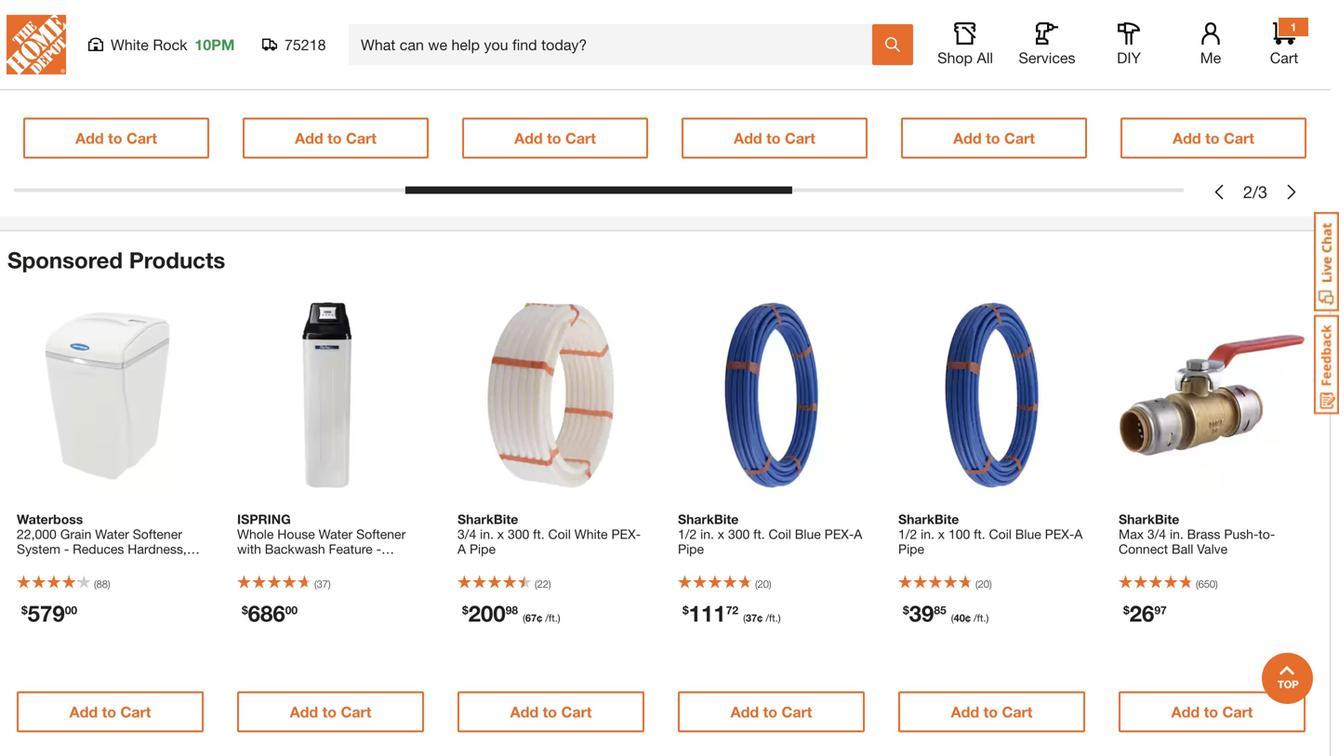 Task type: describe. For each thing, give the bounding box(es) containing it.
3/4 inside sharkbite 3/4 in. x 300 ft. coil white pex- a pipe
[[458, 527, 477, 542]]

26
[[1130, 600, 1155, 627]]

whole house water softener with backwash feature - 45,000 grain capacity for households and business image
[[228, 293, 434, 498]]

1/2 for 111
[[678, 527, 697, 542]]

1/2 in. x 300 ft. coil blue pex-a pipe image
[[669, 293, 875, 498]]

in. for 39
[[921, 527, 935, 542]]

0 vertical spatial white
[[111, 36, 149, 54]]

( 435 )
[[759, 22, 781, 34]]

What can we help you find today? search field
[[361, 25, 872, 64]]

ispring whole house water softener with backwash feature - 45,000 grain capacity for households and business
[[237, 512, 406, 587]]

white rock 10pm
[[111, 36, 235, 54]]

/ft. for 39
[[974, 612, 987, 624]]

1 horizontal spatial -
[[76, 571, 81, 587]]

2
[[1244, 182, 1253, 202]]

capacity
[[316, 556, 367, 572]]

to-
[[1259, 527, 1276, 542]]

7
[[34, 64, 47, 91]]

10pm
[[195, 36, 235, 54]]

579
[[28, 600, 65, 627]]

$ for 39
[[903, 604, 910, 617]]

/ft. for 200
[[546, 612, 558, 624]]

( 37 )
[[314, 578, 331, 590]]

waterboss 22,000 grain water softener system - reduces hardness, iron, calcium, dirt, and sediment - model 700
[[17, 512, 187, 587]]

diy
[[1118, 49, 1142, 67]]

612
[[323, 32, 340, 44]]

3/4 in. x 300 ft. coil white pex-a pipe image
[[448, 293, 654, 498]]

1
[[1291, 20, 1297, 33]]

sharkbite 1/2 in. x 300 ft. coil blue pex-a pipe
[[678, 512, 863, 557]]

sharkbite for 39
[[899, 512, 960, 527]]

diy button
[[1100, 22, 1159, 67]]

20 for 111
[[758, 578, 769, 590]]

water for 686
[[319, 527, 353, 542]]

2769 link
[[1121, 25, 1307, 49]]

3
[[1259, 182, 1268, 202]]

67
[[526, 612, 537, 624]]

services
[[1019, 49, 1076, 67]]

) inside $ 200 98 ( 67 ¢ /ft. )
[[558, 612, 561, 624]]

$ 7 97
[[28, 64, 59, 91]]

10
[[912, 64, 937, 91]]

with
[[237, 541, 261, 557]]

ft. for 200
[[533, 527, 545, 542]]

/
[[1253, 182, 1259, 202]]

40
[[954, 612, 966, 624]]

max
[[1119, 527, 1144, 542]]

39
[[910, 600, 935, 627]]

435
[[762, 22, 779, 34]]

22,000 grain water softener system - reduces hardness, iron, calcium, dirt, and sediment - model 700 image
[[7, 293, 213, 498]]

pipe for 39
[[899, 541, 925, 557]]

reduces
[[73, 541, 124, 557]]

$ for 7
[[28, 68, 34, 81]]

$ for 579
[[21, 604, 28, 617]]

) inside $ 111 72 ( 37 ¢ /ft. )
[[779, 612, 781, 624]]

$ 111 72 ( 37 ¢ /ft. )
[[683, 600, 781, 627]]

( 323 )
[[540, 32, 562, 44]]

coil for 111
[[769, 527, 792, 542]]

ispring
[[237, 512, 291, 527]]

and inside ispring whole house water softener with backwash feature - 45,000 grain capacity for households and business
[[310, 571, 332, 587]]

$ 579 00
[[21, 600, 77, 627]]

0 vertical spatial 37
[[317, 578, 328, 590]]

system
[[17, 541, 60, 557]]

shop all button
[[936, 22, 996, 67]]

sharkbite for 200
[[458, 512, 519, 527]]

brass
[[1188, 527, 1221, 542]]

push-
[[1225, 527, 1259, 542]]

00 for 579
[[65, 604, 77, 617]]

100
[[949, 527, 971, 542]]

a for 200
[[458, 541, 466, 557]]

88
[[96, 578, 108, 590]]

75218 button
[[262, 35, 327, 54]]

98
[[506, 604, 518, 617]]

$ 39 85 ( 40 ¢ /ft. )
[[903, 600, 989, 627]]

ball
[[1172, 541, 1194, 557]]

shop
[[938, 49, 973, 67]]

3/4 inside the sharkbite max 3/4 in. brass push-to- connect ball valve
[[1148, 527, 1167, 542]]

pipe for 111
[[678, 541, 704, 557]]

2 / 3
[[1244, 182, 1268, 202]]

waterboss
[[17, 512, 83, 527]]

feedback link image
[[1315, 314, 1340, 415]]

22,000
[[17, 527, 57, 542]]

72
[[726, 604, 739, 617]]

$ 686 00
[[242, 600, 298, 627]]

me button
[[1182, 22, 1241, 67]]

pipe for 200
[[470, 541, 496, 557]]

services button
[[1018, 22, 1077, 67]]

85
[[935, 604, 947, 617]]

blue for 39
[[1016, 527, 1042, 542]]

hardness,
[[128, 541, 187, 557]]

553
[[693, 64, 730, 91]]

2019
[[473, 64, 523, 91]]

previous slide image
[[1212, 185, 1227, 200]]

grain inside ispring whole house water softener with backwash feature - 45,000 grain capacity for households and business
[[281, 556, 312, 572]]

in. for 111
[[701, 527, 715, 542]]

in. inside the sharkbite max 3/4 in. brass push-to- connect ball valve
[[1170, 527, 1184, 542]]

700
[[125, 571, 146, 587]]

model
[[85, 571, 121, 587]]

calcium,
[[46, 556, 97, 572]]

( inside $ 200 98 ( 67 ¢ /ft. )
[[523, 612, 526, 624]]

( 22 )
[[535, 578, 551, 590]]

sharkbite inside the sharkbite max 3/4 in. brass push-to- connect ball valve
[[1119, 512, 1180, 527]]

( 612
[[320, 32, 340, 44]]

water for 579
[[95, 527, 129, 542]]

( link
[[902, 5, 1088, 30]]

¢ for 111
[[758, 612, 763, 624]]

pex- for 111
[[825, 527, 854, 542]]

00 for 686
[[285, 604, 298, 617]]

shop all
[[938, 49, 994, 67]]

- inside ispring whole house water softener with backwash feature - 45,000 grain capacity for households and business
[[376, 541, 382, 557]]

for
[[371, 556, 387, 572]]

house
[[278, 527, 315, 542]]

929
[[254, 64, 291, 91]]

sediment
[[17, 571, 72, 587]]

live chat image
[[1315, 212, 1340, 312]]

a for 111
[[854, 527, 863, 542]]



Task type: vqa. For each thing, say whether or not it's contained in the screenshot.


Task type: locate. For each thing, give the bounding box(es) containing it.
3 pex- from the left
[[1046, 527, 1075, 542]]

0 horizontal spatial 37
[[317, 578, 328, 590]]

/ft. inside $ 39 85 ( 40 ¢ /ft. )
[[974, 612, 987, 624]]

1 horizontal spatial 3/4
[[1148, 527, 1167, 542]]

x
[[498, 527, 504, 542], [718, 527, 725, 542], [939, 527, 945, 542]]

business
[[336, 571, 389, 587]]

sharkbite
[[458, 512, 519, 527], [678, 512, 739, 527], [899, 512, 960, 527], [1119, 512, 1180, 527]]

0 horizontal spatial ft.
[[533, 527, 545, 542]]

grain up calcium,
[[60, 527, 92, 542]]

1/2
[[678, 527, 697, 542], [899, 527, 918, 542]]

pipe left 100
[[899, 541, 925, 557]]

0 horizontal spatial ¢
[[537, 612, 543, 624]]

( 88 )
[[94, 578, 110, 590]]

$
[[28, 68, 34, 81], [21, 604, 28, 617], [242, 604, 248, 617], [462, 604, 469, 617], [683, 604, 689, 617], [903, 604, 910, 617], [1124, 604, 1130, 617]]

x for 111
[[718, 527, 725, 542]]

4 in. from the left
[[1170, 527, 1184, 542]]

1 ( 20 ) from the left
[[756, 578, 772, 590]]

pex- inside sharkbite 1/2 in. x 300 ft. coil blue pex-a pipe
[[825, 527, 854, 542]]

pipe inside the sharkbite 1/2 in. x 100 ft. coil blue pex-a pipe
[[899, 541, 925, 557]]

2 /ft. from the left
[[766, 612, 779, 624]]

and right dirt,
[[129, 556, 151, 572]]

sharkbite max 3/4 in. brass push-to- connect ball valve
[[1119, 512, 1276, 557]]

0 horizontal spatial /ft.
[[546, 612, 558, 624]]

37 down capacity
[[317, 578, 328, 590]]

coil inside the sharkbite 1/2 in. x 100 ft. coil blue pex-a pipe
[[990, 527, 1012, 542]]

in. up 111
[[701, 527, 715, 542]]

1 vertical spatial 37
[[746, 612, 758, 624]]

x inside sharkbite 1/2 in. x 300 ft. coil blue pex-a pipe
[[718, 527, 725, 542]]

/ft. right 72
[[766, 612, 779, 624]]

blue
[[795, 527, 821, 542], [1016, 527, 1042, 542]]

softener up for
[[356, 527, 406, 542]]

20 for 39
[[979, 578, 990, 590]]

( 650 )
[[1197, 578, 1219, 590]]

2 ¢ from the left
[[758, 612, 763, 624]]

0 horizontal spatial and
[[129, 556, 151, 572]]

( 20 ) for 39
[[976, 578, 992, 590]]

water inside waterboss 22,000 grain water softener system - reduces hardness, iron, calcium, dirt, and sediment - model 700
[[95, 527, 129, 542]]

pipe inside sharkbite 3/4 in. x 300 ft. coil white pex- a pipe
[[470, 541, 496, 557]]

1 coil from the left
[[549, 527, 571, 542]]

( inside $ 39 85 ( 40 ¢ /ft. )
[[952, 612, 954, 624]]

1 horizontal spatial pex-
[[825, 527, 854, 542]]

( 20 ) for 111
[[756, 578, 772, 590]]

300 up 72
[[728, 527, 750, 542]]

¢ for 200
[[537, 612, 543, 624]]

2 blue from the left
[[1016, 527, 1042, 542]]

1 horizontal spatial 37
[[746, 612, 758, 624]]

softener for 579
[[133, 527, 182, 542]]

pipe up 111
[[678, 541, 704, 557]]

$ for 200
[[462, 604, 469, 617]]

$ inside $ 686 00
[[242, 604, 248, 617]]

2 horizontal spatial ft.
[[974, 527, 986, 542]]

1 horizontal spatial ( 20 )
[[976, 578, 992, 590]]

0 horizontal spatial a
[[458, 541, 466, 557]]

ft. inside the sharkbite 1/2 in. x 100 ft. coil blue pex-a pipe
[[974, 527, 986, 542]]

3 /ft. from the left
[[974, 612, 987, 624]]

00 inside $ 579 00
[[65, 604, 77, 617]]

0 horizontal spatial 3/4
[[458, 527, 477, 542]]

2 horizontal spatial coil
[[990, 527, 1012, 542]]

300 up 98
[[508, 527, 530, 542]]

in. left 100
[[921, 527, 935, 542]]

) inside $ 39 85 ( 40 ¢ /ft. )
[[987, 612, 989, 624]]

1 horizontal spatial pipe
[[678, 541, 704, 557]]

0 horizontal spatial 97
[[47, 68, 59, 81]]

(
[[979, 13, 981, 25], [759, 22, 762, 34], [320, 32, 323, 44], [540, 32, 542, 44], [94, 578, 96, 590], [314, 578, 317, 590], [535, 578, 537, 590], [756, 578, 758, 590], [976, 578, 979, 590], [1197, 578, 1199, 590], [523, 612, 526, 624], [744, 612, 746, 624], [952, 612, 954, 624]]

ft. up $ 111 72 ( 37 ¢ /ft. )
[[754, 527, 765, 542]]

in. left brass at the right of the page
[[1170, 527, 1184, 542]]

2769
[[1201, 32, 1224, 44]]

45,000
[[237, 556, 277, 572]]

2 horizontal spatial x
[[939, 527, 945, 542]]

2 20 from the left
[[979, 578, 990, 590]]

650
[[1199, 578, 1216, 590]]

$ inside $ 39 85 ( 40 ¢ /ft. )
[[903, 604, 910, 617]]

sponsored
[[7, 247, 123, 273]]

1 horizontal spatial x
[[718, 527, 725, 542]]

water
[[95, 527, 129, 542], [319, 527, 353, 542]]

grain inside waterboss 22,000 grain water softener system - reduces hardness, iron, calcium, dirt, and sediment - model 700
[[60, 527, 92, 542]]

1/2 inside the sharkbite 1/2 in. x 100 ft. coil blue pex-a pipe
[[899, 527, 918, 542]]

2 sharkbite from the left
[[678, 512, 739, 527]]

sponsored products
[[7, 247, 225, 273]]

2 pipe from the left
[[678, 541, 704, 557]]

1 ft. from the left
[[533, 527, 545, 542]]

and inside waterboss 22,000 grain water softener system - reduces hardness, iron, calcium, dirt, and sediment - model 700
[[129, 556, 151, 572]]

686
[[248, 600, 285, 627]]

ft. inside sharkbite 3/4 in. x 300 ft. coil white pex- a pipe
[[533, 527, 545, 542]]

20
[[758, 578, 769, 590], [979, 578, 990, 590]]

0 horizontal spatial water
[[95, 527, 129, 542]]

white
[[111, 36, 149, 54], [575, 527, 608, 542]]

37 inside $ 111 72 ( 37 ¢ /ft. )
[[746, 612, 758, 624]]

0 horizontal spatial white
[[111, 36, 149, 54]]

37 right 72
[[746, 612, 758, 624]]

¢ for 39
[[966, 612, 971, 624]]

in.
[[480, 527, 494, 542], [701, 527, 715, 542], [921, 527, 935, 542], [1170, 527, 1184, 542]]

1 horizontal spatial 300
[[728, 527, 750, 542]]

1 pipe from the left
[[470, 541, 496, 557]]

grain down house
[[281, 556, 312, 572]]

1 horizontal spatial 00
[[285, 604, 298, 617]]

20 up $ 111 72 ( 37 ¢ /ft. )
[[758, 578, 769, 590]]

ft. up 22
[[533, 527, 545, 542]]

coil inside sharkbite 1/2 in. x 300 ft. coil blue pex-a pipe
[[769, 527, 792, 542]]

the home depot logo image
[[7, 15, 66, 74]]

1 3/4 from the left
[[458, 527, 477, 542]]

x for 200
[[498, 527, 504, 542]]

- right the feature at left
[[376, 541, 382, 557]]

( 20 ) up $ 39 85 ( 40 ¢ /ft. )
[[976, 578, 992, 590]]

1 pex- from the left
[[612, 527, 641, 542]]

1 horizontal spatial ¢
[[758, 612, 763, 624]]

1 ¢ from the left
[[537, 612, 543, 624]]

dirt,
[[101, 556, 125, 572]]

/ft. inside $ 200 98 ( 67 ¢ /ft. )
[[546, 612, 558, 624]]

x left 100
[[939, 527, 945, 542]]

pex- for 200
[[612, 527, 641, 542]]

max 3/4 in. brass push-to-connect ball valve image
[[1110, 293, 1316, 498]]

households
[[237, 571, 307, 587]]

softener inside ispring whole house water softener with backwash feature - 45,000 grain capacity for households and business
[[356, 527, 406, 542]]

1 horizontal spatial /ft.
[[766, 612, 779, 624]]

2 ft. from the left
[[754, 527, 765, 542]]

sharkbite 3/4 in. x 300 ft. coil white pex- a pipe
[[458, 512, 641, 557]]

/ft. right 40
[[974, 612, 987, 624]]

1 horizontal spatial ft.
[[754, 527, 765, 542]]

-
[[64, 541, 69, 557], [376, 541, 382, 557], [76, 571, 81, 587]]

$ inside $ 200 98 ( 67 ¢ /ft. )
[[462, 604, 469, 617]]

- left 88
[[76, 571, 81, 587]]

2 horizontal spatial pipe
[[899, 541, 925, 557]]

0 horizontal spatial blue
[[795, 527, 821, 542]]

coil inside sharkbite 3/4 in. x 300 ft. coil white pex- a pipe
[[549, 527, 571, 542]]

sharkbite inside the sharkbite 1/2 in. x 100 ft. coil blue pex-a pipe
[[899, 512, 960, 527]]

97 for 7
[[47, 68, 59, 81]]

75218
[[285, 36, 326, 54]]

¢
[[537, 612, 543, 624], [758, 612, 763, 624], [966, 612, 971, 624]]

sharkbite inside sharkbite 1/2 in. x 300 ft. coil blue pex-a pipe
[[678, 512, 739, 527]]

pex- inside sharkbite 3/4 in. x 300 ft. coil white pex- a pipe
[[612, 527, 641, 542]]

2 300 from the left
[[728, 527, 750, 542]]

2 ( 20 ) from the left
[[976, 578, 992, 590]]

1 in. from the left
[[480, 527, 494, 542]]

x inside the sharkbite 1/2 in. x 100 ft. coil blue pex-a pipe
[[939, 527, 945, 542]]

water up dirt,
[[95, 527, 129, 542]]

2 horizontal spatial ¢
[[966, 612, 971, 624]]

2 1/2 from the left
[[899, 527, 918, 542]]

coil for 39
[[990, 527, 1012, 542]]

300
[[508, 527, 530, 542], [728, 527, 750, 542]]

2 x from the left
[[718, 527, 725, 542]]

pipe
[[470, 541, 496, 557], [678, 541, 704, 557], [899, 541, 925, 557]]

water inside ispring whole house water softener with backwash feature - 45,000 grain capacity for households and business
[[319, 527, 353, 542]]

1 horizontal spatial a
[[854, 527, 863, 542]]

x up $ 111 72 ( 37 ¢ /ft. )
[[718, 527, 725, 542]]

97 for 26
[[1155, 604, 1167, 617]]

2 coil from the left
[[769, 527, 792, 542]]

cart
[[1271, 49, 1299, 67], [126, 129, 157, 147], [346, 129, 377, 147], [566, 129, 596, 147], [785, 129, 816, 147], [1005, 129, 1035, 147], [1224, 129, 1255, 147], [120, 703, 151, 721], [341, 703, 372, 721], [561, 703, 592, 721], [782, 703, 813, 721], [1003, 703, 1033, 721], [1223, 703, 1254, 721]]

coil right 100
[[990, 527, 1012, 542]]

- right system
[[64, 541, 69, 557]]

ft. for 111
[[754, 527, 765, 542]]

3 ft. from the left
[[974, 527, 986, 542]]

1 00 from the left
[[65, 604, 77, 617]]

coil up 22
[[549, 527, 571, 542]]

2 water from the left
[[319, 527, 353, 542]]

blue inside the sharkbite 1/2 in. x 100 ft. coil blue pex-a pipe
[[1016, 527, 1042, 542]]

1 /ft. from the left
[[546, 612, 558, 624]]

0 horizontal spatial 1/2
[[678, 527, 697, 542]]

0 horizontal spatial -
[[64, 541, 69, 557]]

rock
[[153, 36, 187, 54]]

a
[[854, 527, 863, 542], [1075, 527, 1083, 542], [458, 541, 466, 557]]

2 horizontal spatial /ft.
[[974, 612, 987, 624]]

$ for 26
[[1124, 604, 1130, 617]]

$ for 111
[[683, 604, 689, 617]]

1 horizontal spatial 20
[[979, 578, 990, 590]]

softener for 686
[[356, 527, 406, 542]]

coil up $ 111 72 ( 37 ¢ /ft. )
[[769, 527, 792, 542]]

3/4 up the 200
[[458, 527, 477, 542]]

and down backwash
[[310, 571, 332, 587]]

whole
[[237, 527, 274, 542]]

1 x from the left
[[498, 527, 504, 542]]

3 in. from the left
[[921, 527, 935, 542]]

( inside $ 111 72 ( 37 ¢ /ft. )
[[744, 612, 746, 624]]

a inside sharkbite 1/2 in. x 300 ft. coil blue pex-a pipe
[[854, 527, 863, 542]]

¢ inside $ 39 85 ( 40 ¢ /ft. )
[[966, 612, 971, 624]]

3/4
[[458, 527, 477, 542], [1148, 527, 1167, 542]]

300 for 111
[[728, 527, 750, 542]]

4 sharkbite from the left
[[1119, 512, 1180, 527]]

1 sharkbite from the left
[[458, 512, 519, 527]]

2 00 from the left
[[285, 604, 298, 617]]

20 up $ 39 85 ( 40 ¢ /ft. )
[[979, 578, 990, 590]]

me
[[1201, 49, 1222, 67]]

/ft. right 67
[[546, 612, 558, 624]]

$ inside $ 111 72 ( 37 ¢ /ft. )
[[683, 604, 689, 617]]

2 horizontal spatial -
[[376, 541, 382, 557]]

1 softener from the left
[[133, 527, 182, 542]]

2 horizontal spatial pex-
[[1046, 527, 1075, 542]]

in. inside the sharkbite 1/2 in. x 100 ft. coil blue pex-a pipe
[[921, 527, 935, 542]]

feature
[[329, 541, 373, 557]]

$ inside $ 7 97
[[28, 68, 34, 81]]

ft. inside sharkbite 1/2 in. x 300 ft. coil blue pex-a pipe
[[754, 527, 765, 542]]

connect
[[1119, 541, 1169, 557]]

3 coil from the left
[[990, 527, 1012, 542]]

1 horizontal spatial grain
[[281, 556, 312, 572]]

1 300 from the left
[[508, 527, 530, 542]]

0 horizontal spatial 00
[[65, 604, 77, 617]]

1 vertical spatial white
[[575, 527, 608, 542]]

/ft. for 111
[[766, 612, 779, 624]]

ft. for 39
[[974, 527, 986, 542]]

( 20 ) up $ 111 72 ( 37 ¢ /ft. )
[[756, 578, 772, 590]]

in. for 200
[[480, 527, 494, 542]]

in. inside sharkbite 1/2 in. x 300 ft. coil blue pex-a pipe
[[701, 527, 715, 542]]

¢ right 85
[[966, 612, 971, 624]]

00
[[65, 604, 77, 617], [285, 604, 298, 617]]

¢ right 72
[[758, 612, 763, 624]]

$ inside $ 579 00
[[21, 604, 28, 617]]

0 horizontal spatial 20
[[758, 578, 769, 590]]

323
[[542, 32, 559, 44]]

300 for 200
[[508, 527, 530, 542]]

/ft. inside $ 111 72 ( 37 ¢ /ft. )
[[766, 612, 779, 624]]

sharkbite 1/2 in. x 100 ft. coil blue pex-a pipe
[[899, 512, 1083, 557]]

valve
[[1198, 541, 1228, 557]]

x up $ 200 98 ( 67 ¢ /ft. )
[[498, 527, 504, 542]]

00 down households
[[285, 604, 298, 617]]

pex- for 39
[[1046, 527, 1075, 542]]

0 horizontal spatial softener
[[133, 527, 182, 542]]

sharkbite for 111
[[678, 512, 739, 527]]

1/2 left 100
[[899, 527, 918, 542]]

next slide image
[[1285, 185, 1300, 200]]

/ft.
[[546, 612, 558, 624], [766, 612, 779, 624], [974, 612, 987, 624]]

0 horizontal spatial pipe
[[470, 541, 496, 557]]

1 horizontal spatial white
[[575, 527, 608, 542]]

1/2 up 111
[[678, 527, 697, 542]]

3/4 right max at the bottom of the page
[[1148, 527, 1167, 542]]

1 horizontal spatial coil
[[769, 527, 792, 542]]

0 vertical spatial grain
[[60, 527, 92, 542]]

3 x from the left
[[939, 527, 945, 542]]

$ inside $ 26 97
[[1124, 604, 1130, 617]]

$ for 686
[[242, 604, 248, 617]]

1/2 inside sharkbite 1/2 in. x 300 ft. coil blue pex-a pipe
[[678, 527, 697, 542]]

1 horizontal spatial and
[[310, 571, 332, 587]]

ft.
[[533, 527, 545, 542], [754, 527, 765, 542], [974, 527, 986, 542]]

a inside sharkbite 3/4 in. x 300 ft. coil white pex- a pipe
[[458, 541, 466, 557]]

2 pex- from the left
[[825, 527, 854, 542]]

3 ¢ from the left
[[966, 612, 971, 624]]

1 horizontal spatial 97
[[1155, 604, 1167, 617]]

1 vertical spatial 97
[[1155, 604, 1167, 617]]

0 horizontal spatial 300
[[508, 527, 530, 542]]

in. up the 200
[[480, 527, 494, 542]]

products
[[129, 247, 225, 273]]

pex-
[[612, 527, 641, 542], [825, 527, 854, 542], [1046, 527, 1075, 542]]

1 horizontal spatial blue
[[1016, 527, 1042, 542]]

x inside sharkbite 3/4 in. x 300 ft. coil white pex- a pipe
[[498, 527, 504, 542]]

iron,
[[17, 556, 43, 572]]

pipe up the 200
[[470, 541, 496, 557]]

300 inside sharkbite 3/4 in. x 300 ft. coil white pex- a pipe
[[508, 527, 530, 542]]

22
[[537, 578, 549, 590]]

0 horizontal spatial grain
[[60, 527, 92, 542]]

water up capacity
[[319, 527, 353, 542]]

¢ inside $ 200 98 ( 67 ¢ /ft. )
[[537, 612, 543, 624]]

$ 200 98 ( 67 ¢ /ft. )
[[462, 600, 561, 627]]

white inside sharkbite 3/4 in. x 300 ft. coil white pex- a pipe
[[575, 527, 608, 542]]

1 horizontal spatial water
[[319, 527, 353, 542]]

0 horizontal spatial coil
[[549, 527, 571, 542]]

1 horizontal spatial softener
[[356, 527, 406, 542]]

200
[[469, 600, 506, 627]]

1 water from the left
[[95, 527, 129, 542]]

0 horizontal spatial ( 20 )
[[756, 578, 772, 590]]

coil
[[549, 527, 571, 542], [769, 527, 792, 542], [990, 527, 1012, 542]]

$ 26 97
[[1124, 600, 1167, 627]]

2 horizontal spatial a
[[1075, 527, 1083, 542]]

ft. right 100
[[974, 527, 986, 542]]

2 in. from the left
[[701, 527, 715, 542]]

¢ right 98
[[537, 612, 543, 624]]

3 sharkbite from the left
[[899, 512, 960, 527]]

blue inside sharkbite 1/2 in. x 300 ft. coil blue pex-a pipe
[[795, 527, 821, 542]]

97 inside $ 26 97
[[1155, 604, 1167, 617]]

sharkbite inside sharkbite 3/4 in. x 300 ft. coil white pex- a pipe
[[458, 512, 519, 527]]

2 softener from the left
[[356, 527, 406, 542]]

1 blue from the left
[[795, 527, 821, 542]]

1 20 from the left
[[758, 578, 769, 590]]

backwash
[[265, 541, 325, 557]]

all
[[977, 49, 994, 67]]

1 1/2 from the left
[[678, 527, 697, 542]]

x for 39
[[939, 527, 945, 542]]

00 inside $ 686 00
[[285, 604, 298, 617]]

0 vertical spatial 97
[[47, 68, 59, 81]]

( 20 )
[[756, 578, 772, 590], [976, 578, 992, 590]]

0 horizontal spatial pex-
[[612, 527, 641, 542]]

pex- inside the sharkbite 1/2 in. x 100 ft. coil blue pex-a pipe
[[1046, 527, 1075, 542]]

1 horizontal spatial 1/2
[[899, 527, 918, 542]]

blue for 111
[[795, 527, 821, 542]]

1749
[[1132, 64, 1182, 91]]

300 inside sharkbite 1/2 in. x 300 ft. coil blue pex-a pipe
[[728, 527, 750, 542]]

cart 1
[[1271, 20, 1299, 67]]

1/2 in. x 100 ft. coil blue pex-a pipe image
[[890, 293, 1095, 498]]

add
[[75, 129, 104, 147], [295, 129, 323, 147], [515, 129, 543, 147], [734, 129, 763, 147], [954, 129, 982, 147], [1173, 129, 1202, 147], [69, 703, 98, 721], [290, 703, 318, 721], [510, 703, 539, 721], [731, 703, 759, 721], [952, 703, 980, 721], [1172, 703, 1200, 721]]

softener inside waterboss 22,000 grain water softener system - reduces hardness, iron, calcium, dirt, and sediment - model 700
[[133, 527, 182, 542]]

2 3/4 from the left
[[1148, 527, 1167, 542]]

a inside the sharkbite 1/2 in. x 100 ft. coil blue pex-a pipe
[[1075, 527, 1083, 542]]

0 horizontal spatial x
[[498, 527, 504, 542]]

00 down sediment
[[65, 604, 77, 617]]

)
[[779, 22, 781, 34], [559, 32, 562, 44], [108, 578, 110, 590], [328, 578, 331, 590], [549, 578, 551, 590], [769, 578, 772, 590], [990, 578, 992, 590], [1216, 578, 1219, 590], [558, 612, 561, 624], [779, 612, 781, 624], [987, 612, 989, 624]]

coil for 200
[[549, 527, 571, 542]]

¢ inside $ 111 72 ( 37 ¢ /ft. )
[[758, 612, 763, 624]]

97 inside $ 7 97
[[47, 68, 59, 81]]

pipe inside sharkbite 1/2 in. x 300 ft. coil blue pex-a pipe
[[678, 541, 704, 557]]

softener up 700
[[133, 527, 182, 542]]

111
[[689, 600, 726, 627]]

in. inside sharkbite 3/4 in. x 300 ft. coil white pex- a pipe
[[480, 527, 494, 542]]

a for 39
[[1075, 527, 1083, 542]]

1/2 for 39
[[899, 527, 918, 542]]

add to cart
[[75, 129, 157, 147], [295, 129, 377, 147], [515, 129, 596, 147], [734, 129, 816, 147], [954, 129, 1035, 147], [1173, 129, 1255, 147], [69, 703, 151, 721], [290, 703, 372, 721], [510, 703, 592, 721], [731, 703, 813, 721], [952, 703, 1033, 721], [1172, 703, 1254, 721]]

1 vertical spatial grain
[[281, 556, 312, 572]]

3 pipe from the left
[[899, 541, 925, 557]]



